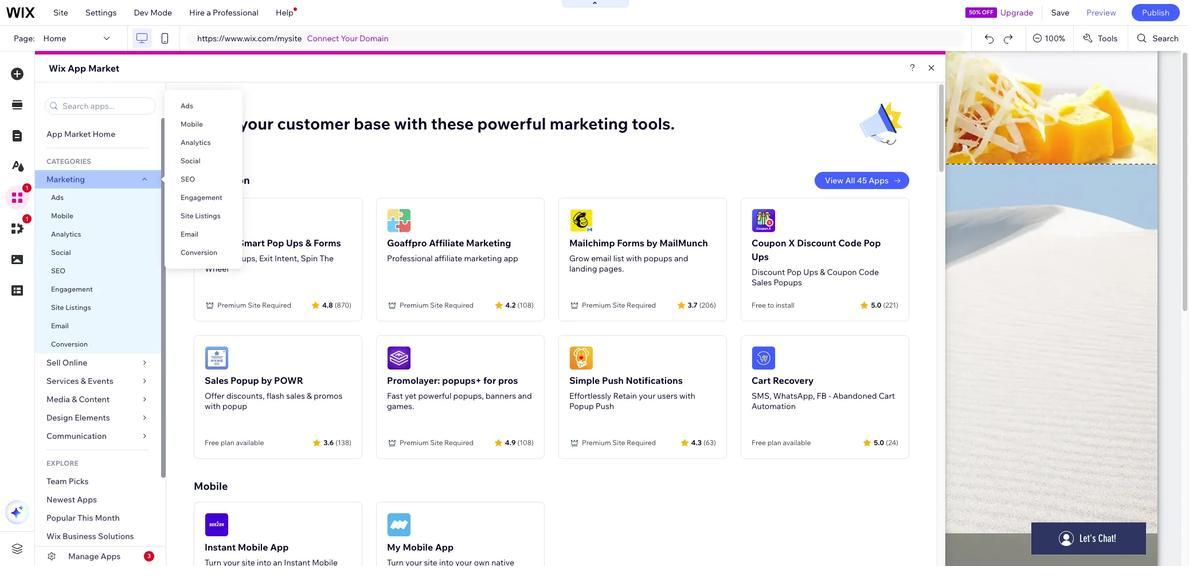 Task type: vqa. For each thing, say whether or not it's contained in the screenshot.
'Pop' in POPTIN: SMART POP UPS & FORMS EMAIL POPUPS, EXIT INTENT, SPIN THE WHEEL
yes



Task type: locate. For each thing, give the bounding box(es) containing it.
5.0 left (24)
[[874, 439, 885, 447]]

free plan available
[[205, 439, 264, 447], [752, 439, 811, 447]]

1 horizontal spatial site listings link
[[165, 207, 243, 225]]

goaffpro affiliate marketing professional affiliate marketing app
[[387, 237, 518, 264]]

mailchimp forms by mailmunch logo image
[[570, 209, 594, 233]]

premium down "games." at the left of page
[[400, 439, 429, 447]]

the
[[320, 254, 334, 264]]

available down popup
[[236, 439, 264, 447]]

1 vertical spatial and
[[518, 391, 532, 402]]

1 for second 1 button from the bottom of the page
[[25, 185, 29, 192]]

1 vertical spatial apps
[[77, 495, 97, 505]]

ups down coupon x discount code pop ups logo
[[752, 251, 769, 263]]

by up flash
[[261, 375, 272, 387]]

promolayer: popups+ for pros fast yet powerful popups, banners and games.
[[387, 375, 532, 412]]

seo
[[181, 175, 195, 184], [51, 267, 66, 275]]

conversion up the poptin: smart pop ups & forms logo
[[194, 174, 250, 187]]

site listings
[[181, 212, 221, 220], [51, 303, 91, 312]]

and inside mailchimp forms by mailmunch grow email list with popups and landing pages.
[[675, 254, 689, 264]]

0 horizontal spatial apps
[[77, 495, 97, 505]]

free plan available down popup
[[205, 439, 264, 447]]

2 vertical spatial marketing
[[466, 237, 511, 249]]

search button
[[1129, 26, 1190, 51]]

with right list at the top right of page
[[626, 254, 642, 264]]

my mobile app logo image
[[387, 513, 411, 537]]

ups
[[286, 237, 303, 249], [752, 251, 769, 263], [804, 267, 819, 278]]

& right popups
[[820, 267, 826, 278]]

1 vertical spatial your
[[639, 391, 656, 402]]

with inside marketing grow your customer base with these powerful marketing tools.
[[394, 114, 428, 134]]

free left to
[[752, 301, 766, 310]]

required for marketing
[[445, 301, 474, 310]]

mailmunch
[[660, 237, 708, 249]]

help
[[276, 7, 294, 18]]

0 vertical spatial social
[[181, 157, 201, 165]]

home up wix app market
[[43, 33, 66, 44]]

1 horizontal spatial home
[[93, 129, 115, 139]]

1 plan from the left
[[221, 439, 234, 447]]

0 vertical spatial email link
[[165, 225, 243, 244]]

email link up sell online link
[[35, 317, 161, 336]]

4.9
[[505, 439, 516, 447]]

premium site required down retain
[[582, 439, 656, 447]]

1 vertical spatial social
[[51, 248, 71, 257]]

apps for newest apps
[[77, 495, 97, 505]]

wix
[[49, 63, 66, 74], [46, 532, 61, 542]]

1 horizontal spatial and
[[675, 254, 689, 264]]

popups
[[644, 254, 673, 264]]

1 forms from the left
[[314, 237, 341, 249]]

coupon
[[752, 237, 787, 249], [827, 267, 857, 278]]

apps down solutions
[[101, 552, 121, 562]]

2 (108) from the top
[[518, 439, 534, 447]]

2 vertical spatial conversion
[[51, 340, 88, 349]]

hire
[[189, 7, 205, 18]]

online
[[62, 358, 87, 368]]

engagement for the top site listings link's engagement link
[[181, 193, 222, 202]]

required for forms
[[262, 301, 291, 310]]

engagement link
[[165, 189, 243, 207], [35, 281, 161, 299]]

discount right x at top right
[[797, 237, 837, 249]]

2 forms from the left
[[617, 237, 645, 249]]

social
[[181, 157, 201, 165], [51, 248, 71, 257]]

listings up 'poptin:'
[[195, 212, 221, 220]]

conversion link for the top site listings link
[[165, 244, 243, 262]]

email link
[[165, 225, 243, 244], [35, 317, 161, 336]]

2 available from the left
[[783, 439, 811, 447]]

1 free plan available from the left
[[205, 439, 264, 447]]

push
[[602, 375, 624, 387], [596, 402, 614, 412]]

0 horizontal spatial grow
[[194, 114, 235, 134]]

code
[[839, 237, 862, 249], [859, 267, 879, 278]]

seo for the top site listings link
[[181, 175, 195, 184]]

1 vertical spatial analytics
[[51, 230, 81, 239]]

apps up this
[[77, 495, 97, 505]]

instant mobile app  logo image
[[205, 513, 229, 537]]

sell online link
[[35, 354, 161, 372]]

2 free plan available from the left
[[752, 439, 811, 447]]

0 vertical spatial by
[[647, 237, 658, 249]]

required down popups,
[[445, 439, 474, 447]]

1 1 from the top
[[25, 185, 29, 192]]

email down 'poptin:'
[[205, 254, 225, 264]]

sales up to
[[752, 278, 772, 288]]

1 horizontal spatial professional
[[387, 254, 433, 264]]

apps right 45
[[869, 176, 889, 186]]

engagement link for site listings link to the bottom
[[35, 281, 161, 299]]

1 horizontal spatial marketing
[[194, 96, 243, 110]]

email for engagement link for site listings link to the bottom
[[51, 322, 69, 330]]

discount
[[797, 237, 837, 249], [752, 267, 785, 278]]

home
[[43, 33, 66, 44], [93, 129, 115, 139]]

required down popups
[[627, 301, 656, 310]]

premium site required for fast
[[400, 439, 474, 447]]

1 horizontal spatial social link
[[165, 152, 243, 170]]

0 vertical spatial 5.0
[[872, 301, 882, 309]]

(221)
[[884, 301, 899, 309]]

0 vertical spatial conversion link
[[165, 244, 243, 262]]

upgrade
[[1001, 7, 1034, 18]]

forms up the
[[314, 237, 341, 249]]

0 horizontal spatial powerful
[[418, 391, 452, 402]]

premium up promolayer: popups+ for pros logo
[[400, 301, 429, 310]]

listings up online
[[66, 303, 91, 312]]

market up categories
[[64, 129, 91, 139]]

1 vertical spatial listings
[[66, 303, 91, 312]]

0 horizontal spatial ads
[[51, 193, 64, 202]]

0 vertical spatial engagement link
[[165, 189, 243, 207]]

0 horizontal spatial conversion link
[[35, 336, 161, 354]]

pop inside poptin: smart pop ups & forms email popups, exit intent, spin the wheel
[[267, 237, 284, 249]]

2 1 from the top
[[25, 216, 29, 223]]

seo link for engagement link for site listings link to the bottom
[[35, 262, 161, 281]]

4.8
[[322, 301, 333, 309]]

conversion link up wheel
[[165, 244, 243, 262]]

goaffpro affiliate marketing logo image
[[387, 209, 411, 233]]

0 vertical spatial seo link
[[165, 170, 243, 189]]

1 horizontal spatial free plan available
[[752, 439, 811, 447]]

required down intent,
[[262, 301, 291, 310]]

site listings link up 'poptin:'
[[165, 207, 243, 225]]

1 horizontal spatial by
[[647, 237, 658, 249]]

0 vertical spatial ads
[[181, 102, 193, 110]]

1 vertical spatial discount
[[752, 267, 785, 278]]

1 (108) from the top
[[518, 301, 534, 309]]

sales inside sales popup by powr offer discounts, flash sales & promos with popup
[[205, 375, 229, 387]]

0 horizontal spatial plan
[[221, 439, 234, 447]]

0 horizontal spatial email link
[[35, 317, 161, 336]]

5.0 left (221) on the bottom right of page
[[872, 301, 882, 309]]

1 vertical spatial 1 button
[[5, 215, 32, 241]]

wix business solutions link
[[35, 528, 161, 546]]

popup up discounts,
[[231, 375, 259, 387]]

analytics for analytics link associated with social link related to seo "link" related to the top site listings link's engagement link
[[181, 138, 211, 147]]

home down search apps... field on the left
[[93, 129, 115, 139]]

popup inside sales popup by powr offer discounts, flash sales & promos with popup
[[231, 375, 259, 387]]

team picks link
[[35, 473, 161, 491]]

with right base
[[394, 114, 428, 134]]

popup
[[231, 375, 259, 387], [570, 402, 594, 412]]

site down promolayer: popups+ for pros fast yet powerful popups, banners and games. on the left of page
[[430, 439, 443, 447]]

grow inside mailchimp forms by mailmunch grow email list with popups and landing pages.
[[570, 254, 590, 264]]

1 vertical spatial email
[[205, 254, 225, 264]]

plan down popup
[[221, 439, 234, 447]]

premium site required for retain
[[582, 439, 656, 447]]

premium site required down exit
[[217, 301, 291, 310]]

premium down wheel
[[217, 301, 246, 310]]

1 horizontal spatial seo link
[[165, 170, 243, 189]]

1 vertical spatial grow
[[570, 254, 590, 264]]

0 horizontal spatial and
[[518, 391, 532, 402]]

0 horizontal spatial pop
[[267, 237, 284, 249]]

grow inside marketing grow your customer base with these powerful marketing tools.
[[194, 114, 235, 134]]

1 horizontal spatial engagement link
[[165, 189, 243, 207]]

wix for wix business solutions
[[46, 532, 61, 542]]

cart up "sms,"
[[752, 375, 771, 387]]

fb
[[817, 391, 827, 402]]

by up popups
[[647, 237, 658, 249]]

pop
[[267, 237, 284, 249], [864, 237, 881, 249], [787, 267, 802, 278]]

premium site required for grow
[[582, 301, 656, 310]]

1 horizontal spatial plan
[[768, 439, 782, 447]]

0 horizontal spatial free plan available
[[205, 439, 264, 447]]

1 horizontal spatial mobile link
[[165, 115, 243, 134]]

push up retain
[[602, 375, 624, 387]]

site listings link up sell online link
[[35, 299, 161, 317]]

100% button
[[1027, 26, 1074, 51]]

required for email
[[627, 301, 656, 310]]

sell online
[[46, 358, 87, 368]]

50% off
[[970, 9, 994, 16]]

and down pros
[[518, 391, 532, 402]]

1 vertical spatial coupon
[[827, 267, 857, 278]]

email up "sell"
[[51, 322, 69, 330]]

1 available from the left
[[236, 439, 264, 447]]

list
[[614, 254, 625, 264]]

goaffpro
[[387, 237, 427, 249]]

& up spin
[[306, 237, 312, 249]]

0 vertical spatial cart
[[752, 375, 771, 387]]

professional right a
[[213, 7, 259, 18]]

0 horizontal spatial ups
[[286, 237, 303, 249]]

popup inside the simple push notifications effortlessly retain your users with popup push
[[570, 402, 594, 412]]

site listings for site listings link to the bottom
[[51, 303, 91, 312]]

pages.
[[599, 264, 624, 274]]

plan for by
[[221, 439, 234, 447]]

conversion up sell online
[[51, 340, 88, 349]]

& right sales
[[307, 391, 312, 402]]

1 vertical spatial site listings link
[[35, 299, 161, 317]]

1 vertical spatial marketing
[[464, 254, 502, 264]]

marketing inside goaffpro affiliate marketing professional affiliate marketing app
[[466, 237, 511, 249]]

0 vertical spatial your
[[239, 114, 274, 134]]

Search apps... field
[[59, 98, 152, 114]]

manage
[[68, 552, 99, 562]]

and for pros
[[518, 391, 532, 402]]

1 horizontal spatial ads link
[[165, 97, 243, 115]]

design elements link
[[35, 409, 161, 427]]

1 vertical spatial wix
[[46, 532, 61, 542]]

1 vertical spatial conversion link
[[35, 336, 161, 354]]

conversion up wheel
[[181, 248, 218, 257]]

1 horizontal spatial apps
[[101, 552, 121, 562]]

these
[[431, 114, 474, 134]]

professional
[[213, 7, 259, 18], [387, 254, 433, 264]]

2 horizontal spatial marketing
[[466, 237, 511, 249]]

and
[[675, 254, 689, 264], [518, 391, 532, 402]]

ups up intent,
[[286, 237, 303, 249]]

(108) for promolayer: popups+ for pros
[[518, 439, 534, 447]]

email link up wheel
[[165, 225, 243, 244]]

1 vertical spatial ups
[[752, 251, 769, 263]]

1 vertical spatial engagement link
[[35, 281, 161, 299]]

whatsapp,
[[774, 391, 815, 402]]

powerful inside promolayer: popups+ for pros fast yet powerful popups, banners and games.
[[418, 391, 452, 402]]

premium site required down pages.
[[582, 301, 656, 310]]

design elements
[[46, 413, 110, 423]]

0 vertical spatial analytics
[[181, 138, 211, 147]]

1 1 button from the top
[[5, 184, 32, 210]]

1 vertical spatial site listings
[[51, 303, 91, 312]]

available for sms,
[[783, 439, 811, 447]]

free for cart recovery
[[752, 439, 766, 447]]

50%
[[970, 9, 981, 16]]

email left the poptin: smart pop ups & forms logo
[[181, 230, 198, 239]]

0 vertical spatial professional
[[213, 7, 259, 18]]

manage apps
[[68, 552, 121, 562]]

cart recovery logo image
[[752, 346, 776, 371]]

1 horizontal spatial cart
[[879, 391, 895, 402]]

required for yet
[[445, 439, 474, 447]]

analytics link
[[165, 134, 243, 152], [35, 225, 161, 244]]

social for engagement link for site listings link to the bottom the mobile link
[[51, 248, 71, 257]]

site listings up online
[[51, 303, 91, 312]]

social link for seo "link" related to the top site listings link's engagement link
[[165, 152, 243, 170]]

available for by
[[236, 439, 264, 447]]

0 vertical spatial email
[[181, 230, 198, 239]]

with right "users"
[[680, 391, 696, 402]]

coupon left x at top right
[[752, 237, 787, 249]]

by inside mailchimp forms by mailmunch grow email list with popups and landing pages.
[[647, 237, 658, 249]]

https://www.wix.com/mysite connect your domain
[[197, 33, 389, 44]]

free down automation
[[752, 439, 766, 447]]

0 vertical spatial wix
[[49, 63, 66, 74]]

and inside promolayer: popups+ for pros fast yet powerful popups, banners and games.
[[518, 391, 532, 402]]

discounts,
[[226, 391, 265, 402]]

ads
[[181, 102, 193, 110], [51, 193, 64, 202]]

site listings up 'poptin:'
[[181, 212, 221, 220]]

(108) right 4.9
[[518, 439, 534, 447]]

all
[[846, 176, 856, 186]]

2 vertical spatial email
[[51, 322, 69, 330]]

0 vertical spatial analytics link
[[165, 134, 243, 152]]

professional down goaffpro
[[387, 254, 433, 264]]

0 horizontal spatial forms
[[314, 237, 341, 249]]

your inside the simple push notifications effortlessly retain your users with popup push
[[639, 391, 656, 402]]

marketing inside marketing grow your customer base with these powerful marketing tools.
[[194, 96, 243, 110]]

1 horizontal spatial engagement
[[181, 193, 222, 202]]

premium down landing
[[582, 301, 611, 310]]

required down retain
[[627, 439, 656, 447]]

banners
[[486, 391, 516, 402]]

0 horizontal spatial seo
[[51, 267, 66, 275]]

newest
[[46, 495, 75, 505]]

1 horizontal spatial available
[[783, 439, 811, 447]]

1 horizontal spatial forms
[[617, 237, 645, 249]]

0 horizontal spatial popup
[[231, 375, 259, 387]]

1 horizontal spatial analytics link
[[165, 134, 243, 152]]

by inside sales popup by powr offer discounts, flash sales & promos with popup
[[261, 375, 272, 387]]

ads link for the mobile link associated with the top site listings link's engagement link
[[165, 97, 243, 115]]

sales up 'offer' at the bottom of page
[[205, 375, 229, 387]]

ads link
[[165, 97, 243, 115], [35, 189, 161, 207]]

coupon x discount code pop ups logo image
[[752, 209, 776, 233]]

wheel
[[205, 264, 229, 274]]

marketing
[[550, 114, 628, 134], [464, 254, 502, 264]]

0 horizontal spatial analytics
[[51, 230, 81, 239]]

newest apps
[[46, 495, 97, 505]]

my mobile app
[[387, 542, 454, 554]]

simple push notifications logo image
[[570, 346, 594, 371]]

required for your
[[627, 439, 656, 447]]

site down pages.
[[613, 301, 625, 310]]

free plan available down automation
[[752, 439, 811, 447]]

email
[[181, 230, 198, 239], [205, 254, 225, 264], [51, 322, 69, 330]]

poptin: smart pop ups & forms logo image
[[205, 209, 229, 233]]

1 vertical spatial popup
[[570, 402, 594, 412]]

0 vertical spatial ads link
[[165, 97, 243, 115]]

recovery
[[773, 375, 814, 387]]

available down automation
[[783, 439, 811, 447]]

intent,
[[275, 254, 299, 264]]

mode
[[150, 7, 172, 18]]

with
[[394, 114, 428, 134], [626, 254, 642, 264], [680, 391, 696, 402], [205, 402, 221, 412]]

ups right popups
[[804, 267, 819, 278]]

tools.
[[632, 114, 675, 134]]

0 vertical spatial ups
[[286, 237, 303, 249]]

app market home
[[46, 129, 115, 139]]

0 vertical spatial engagement
[[181, 193, 222, 202]]

to
[[768, 301, 775, 310]]

email inside poptin: smart pop ups & forms email popups, exit intent, spin the wheel
[[205, 254, 225, 264]]

by for forms
[[647, 237, 658, 249]]

premium for affiliate
[[400, 301, 429, 310]]

and down mailmunch
[[675, 254, 689, 264]]

customer
[[277, 114, 350, 134]]

1 vertical spatial sales
[[205, 375, 229, 387]]

ups inside poptin: smart pop ups & forms email popups, exit intent, spin the wheel
[[286, 237, 303, 249]]

with left popup
[[205, 402, 221, 412]]

premium down effortlessly
[[582, 439, 611, 447]]

1 horizontal spatial site listings
[[181, 212, 221, 220]]

discount up to
[[752, 267, 785, 278]]

2 horizontal spatial apps
[[869, 176, 889, 186]]

1 horizontal spatial powerful
[[478, 114, 546, 134]]

premium for grow
[[582, 301, 611, 310]]

0 vertical spatial 1
[[25, 185, 29, 192]]

3.6
[[324, 439, 334, 447]]

1 vertical spatial (108)
[[518, 439, 534, 447]]

1 vertical spatial marketing
[[46, 174, 85, 185]]

0 horizontal spatial social link
[[35, 244, 161, 262]]

& left events
[[81, 376, 86, 387]]

powerful inside marketing grow your customer base with these powerful marketing tools.
[[478, 114, 546, 134]]

push down simple
[[596, 402, 614, 412]]

1 horizontal spatial social
[[181, 157, 201, 165]]

0 vertical spatial social link
[[165, 152, 243, 170]]

market
[[88, 63, 119, 74], [64, 129, 91, 139]]

premium site required down "games." at the left of page
[[400, 439, 474, 447]]

(108) right '4.2'
[[518, 301, 534, 309]]

save button
[[1043, 0, 1079, 25]]

plan down automation
[[768, 439, 782, 447]]

conversion link up online
[[35, 336, 161, 354]]

forms up list at the top right of page
[[617, 237, 645, 249]]

site down retain
[[613, 439, 625, 447]]

market up search apps... field on the left
[[88, 63, 119, 74]]

premium site required down affiliate
[[400, 301, 474, 310]]

0 horizontal spatial home
[[43, 33, 66, 44]]

popup down simple
[[570, 402, 594, 412]]

analytics
[[181, 138, 211, 147], [51, 230, 81, 239]]

0 vertical spatial popup
[[231, 375, 259, 387]]

free down 'offer' at the bottom of page
[[205, 439, 219, 447]]

2 plan from the left
[[768, 439, 782, 447]]

0 horizontal spatial email
[[51, 322, 69, 330]]

1 horizontal spatial discount
[[797, 237, 837, 249]]

1 button
[[5, 184, 32, 210], [5, 215, 32, 241]]

powr
[[274, 375, 303, 387]]

fast
[[387, 391, 403, 402]]

popular this month
[[46, 513, 120, 524]]

retain
[[614, 391, 637, 402]]

coupon right popups
[[827, 267, 857, 278]]

required down affiliate
[[445, 301, 474, 310]]

0 horizontal spatial discount
[[752, 267, 785, 278]]

cart right abandoned
[[879, 391, 895, 402]]

mobile
[[181, 120, 203, 128], [51, 212, 73, 220], [194, 480, 228, 493], [238, 542, 268, 554], [403, 542, 433, 554]]

4.2 (108)
[[506, 301, 534, 309]]



Task type: describe. For each thing, give the bounding box(es) containing it.
dev mode
[[134, 7, 172, 18]]

3.7 (206)
[[688, 301, 716, 309]]

base
[[354, 114, 391, 134]]

1 vertical spatial cart
[[879, 391, 895, 402]]

search
[[1153, 33, 1179, 44]]

solutions
[[98, 532, 134, 542]]

and for mailmunch
[[675, 254, 689, 264]]

instant
[[205, 542, 236, 554]]

(206)
[[700, 301, 716, 309]]

poptin:
[[205, 237, 236, 249]]

affiliate
[[435, 254, 463, 264]]

marketing link
[[35, 170, 161, 189]]

picks
[[69, 477, 89, 487]]

analytics link for social link for engagement link for site listings link to the bottom's seo "link"
[[35, 225, 161, 244]]

0 vertical spatial home
[[43, 33, 66, 44]]

professional inside goaffpro affiliate marketing professional affiliate marketing app
[[387, 254, 433, 264]]

premium site required for &
[[217, 301, 291, 310]]

0 vertical spatial market
[[88, 63, 119, 74]]

users
[[658, 391, 678, 402]]

free plan available for by
[[205, 439, 264, 447]]

0 vertical spatial apps
[[869, 176, 889, 186]]

engagement for engagement link for site listings link to the bottom
[[51, 285, 93, 294]]

4.3
[[692, 439, 702, 447]]

view all 45 apps link
[[815, 172, 910, 189]]

social for the mobile link associated with the top site listings link's engagement link
[[181, 157, 201, 165]]

forms inside mailchimp forms by mailmunch grow email list with popups and landing pages.
[[617, 237, 645, 249]]

(63)
[[704, 439, 716, 447]]

premium for retain
[[582, 439, 611, 447]]

popular this month link
[[35, 509, 161, 528]]

4.2
[[506, 301, 516, 309]]

(138)
[[336, 439, 352, 447]]

for
[[484, 375, 496, 387]]

sales
[[286, 391, 305, 402]]

https://www.wix.com/mysite
[[197, 33, 302, 44]]

your
[[341, 33, 358, 44]]

preview
[[1087, 7, 1117, 18]]

mobile link for engagement link for site listings link to the bottom
[[35, 207, 161, 225]]

my
[[387, 542, 401, 554]]

site down exit
[[248, 301, 261, 310]]

ads for ads link for engagement link for site listings link to the bottom the mobile link
[[51, 193, 64, 202]]

3
[[147, 553, 151, 560]]

site listings for the top site listings link
[[181, 212, 221, 220]]

email for the top site listings link's engagement link
[[181, 230, 198, 239]]

free for coupon x discount code pop ups
[[752, 301, 766, 310]]

ads link for engagement link for site listings link to the bottom the mobile link
[[35, 189, 161, 207]]

affiliate
[[429, 237, 464, 249]]

services & events link
[[35, 372, 161, 391]]

promolayer:
[[387, 375, 440, 387]]

offer
[[205, 391, 225, 402]]

by for popup
[[261, 375, 272, 387]]

market inside app market home link
[[64, 129, 91, 139]]

premium site required for affiliate
[[400, 301, 474, 310]]

yet
[[405, 391, 417, 402]]

0 vertical spatial discount
[[797, 237, 837, 249]]

marketing for marketing
[[46, 174, 85, 185]]

smart
[[238, 237, 265, 249]]

abandoned
[[833, 391, 877, 402]]

sales popup by powr logo image
[[205, 346, 229, 371]]

4.3 (63)
[[692, 439, 716, 447]]

media & content link
[[35, 391, 161, 409]]

seo for site listings link to the bottom
[[51, 267, 66, 275]]

marketing inside marketing grow your customer base with these powerful marketing tools.
[[550, 114, 628, 134]]

& inside poptin: smart pop ups & forms email popups, exit intent, spin the wheel
[[306, 237, 312, 249]]

0 vertical spatial coupon
[[752, 237, 787, 249]]

games.
[[387, 402, 414, 412]]

plan for sms,
[[768, 439, 782, 447]]

1 vertical spatial home
[[93, 129, 115, 139]]

popups,
[[453, 391, 484, 402]]

hire a professional
[[189, 7, 259, 18]]

settings
[[85, 7, 117, 18]]

popups,
[[227, 254, 257, 264]]

0 horizontal spatial professional
[[213, 7, 259, 18]]

& inside sales popup by powr offer discounts, flash sales & promos with popup
[[307, 391, 312, 402]]

engagement link for the top site listings link
[[165, 189, 243, 207]]

spin
[[301, 254, 318, 264]]

45
[[857, 176, 867, 186]]

1 vertical spatial push
[[596, 402, 614, 412]]

(108) for goaffpro affiliate marketing
[[518, 301, 534, 309]]

4.9 (108)
[[505, 439, 534, 447]]

5.0 (221)
[[872, 301, 899, 309]]

site left settings at top
[[53, 7, 68, 18]]

wix for wix app market
[[49, 63, 66, 74]]

0 vertical spatial listings
[[195, 212, 221, 220]]

a
[[207, 7, 211, 18]]

automation
[[752, 402, 796, 412]]

popups+
[[442, 375, 482, 387]]

& inside coupon x discount code pop ups discount pop ups & coupon code sales popups
[[820, 267, 826, 278]]

marketing inside goaffpro affiliate marketing professional affiliate marketing app
[[464, 254, 502, 264]]

with inside the simple push notifications effortlessly retain your users with popup push
[[680, 391, 696, 402]]

free to install
[[752, 301, 795, 310]]

4.8 (870)
[[322, 301, 352, 309]]

premium for fast
[[400, 439, 429, 447]]

this
[[77, 513, 93, 524]]

0 vertical spatial conversion
[[194, 174, 250, 187]]

1 horizontal spatial coupon
[[827, 267, 857, 278]]

1 horizontal spatial pop
[[787, 267, 802, 278]]

install
[[776, 301, 795, 310]]

2 1 button from the top
[[5, 215, 32, 241]]

site down affiliate
[[430, 301, 443, 310]]

1 vertical spatial code
[[859, 267, 879, 278]]

site up "sell"
[[51, 303, 64, 312]]

1 vertical spatial conversion
[[181, 248, 218, 257]]

& right media
[[72, 395, 77, 405]]

sales inside coupon x discount code pop ups discount pop ups & coupon code sales popups
[[752, 278, 772, 288]]

design
[[46, 413, 73, 423]]

poptin: smart pop ups & forms email popups, exit intent, spin the wheel
[[205, 237, 341, 274]]

2 horizontal spatial pop
[[864, 237, 881, 249]]

seo link for the top site listings link's engagement link
[[165, 170, 243, 189]]

app market home link
[[35, 125, 161, 143]]

your inside marketing grow your customer base with these powerful marketing tools.
[[239, 114, 274, 134]]

site left the poptin: smart pop ups & forms logo
[[181, 212, 194, 220]]

month
[[95, 513, 120, 524]]

5.0 for fb
[[874, 439, 885, 447]]

media
[[46, 395, 70, 405]]

analytics link for social link related to seo "link" related to the top site listings link's engagement link
[[165, 134, 243, 152]]

social link for engagement link for site listings link to the bottom's seo "link"
[[35, 244, 161, 262]]

services & events
[[46, 376, 113, 387]]

tools
[[1098, 33, 1118, 44]]

popups
[[774, 278, 802, 288]]

(24)
[[886, 439, 899, 447]]

with inside sales popup by powr offer discounts, flash sales & promos with popup
[[205, 402, 221, 412]]

exit
[[259, 254, 273, 264]]

popular
[[46, 513, 76, 524]]

team picks
[[46, 477, 89, 487]]

analytics for social link for engagement link for site listings link to the bottom's seo "link"'s analytics link
[[51, 230, 81, 239]]

3.6 (138)
[[324, 439, 352, 447]]

email link for the top site listings link
[[165, 225, 243, 244]]

tools button
[[1074, 26, 1129, 51]]

media & content
[[46, 395, 110, 405]]

2 horizontal spatial ups
[[804, 267, 819, 278]]

view all 45 apps
[[825, 176, 889, 186]]

mobile link for the top site listings link's engagement link
[[165, 115, 243, 134]]

email link for site listings link to the bottom
[[35, 317, 161, 336]]

forms inside poptin: smart pop ups & forms email popups, exit intent, spin the wheel
[[314, 237, 341, 249]]

promolayer: popups+ for pros logo image
[[387, 346, 411, 371]]

conversion link for site listings link to the bottom
[[35, 336, 161, 354]]

0 vertical spatial site listings link
[[165, 207, 243, 225]]

cart recovery sms, whatsapp, fb - abandoned cart automation
[[752, 375, 895, 412]]

0 vertical spatial code
[[839, 237, 862, 249]]

simple push notifications effortlessly retain your users with popup push
[[570, 375, 696, 412]]

1 horizontal spatial ups
[[752, 251, 769, 263]]

premium for &
[[217, 301, 246, 310]]

wix business solutions
[[46, 532, 134, 542]]

with inside mailchimp forms by mailmunch grow email list with popups and landing pages.
[[626, 254, 642, 264]]

preview button
[[1079, 0, 1125, 25]]

free plan available for sms,
[[752, 439, 811, 447]]

effortlessly
[[570, 391, 612, 402]]

newest apps link
[[35, 491, 161, 509]]

elements
[[75, 413, 110, 423]]

explore
[[46, 459, 79, 468]]

mailchimp
[[570, 237, 615, 249]]

0 vertical spatial push
[[602, 375, 624, 387]]

team
[[46, 477, 67, 487]]

sales popup by powr offer discounts, flash sales & promos with popup
[[205, 375, 343, 412]]

free for sales popup by powr
[[205, 439, 219, 447]]

domain
[[360, 33, 389, 44]]

apps for manage apps
[[101, 552, 121, 562]]

marketing for marketing grow your customer base with these powerful marketing tools.
[[194, 96, 243, 110]]

1 for 2nd 1 button from the top
[[25, 216, 29, 223]]

ads for the mobile link associated with the top site listings link's engagement link's ads link
[[181, 102, 193, 110]]

5.0 for pop
[[872, 301, 882, 309]]



